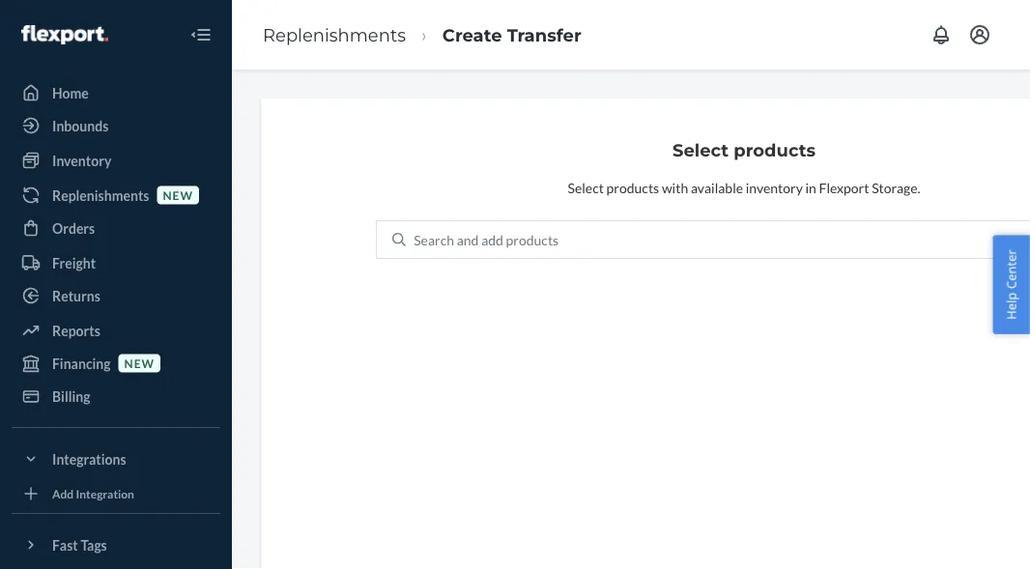 Task type: describe. For each thing, give the bounding box(es) containing it.
2 vertical spatial products
[[506, 232, 559, 248]]

products for select products
[[734, 139, 816, 161]]

create transfer link
[[443, 24, 582, 45]]

orders link
[[12, 213, 220, 244]]

returns
[[52, 288, 100, 304]]

add integration
[[52, 487, 134, 501]]

search
[[414, 232, 455, 248]]

inventory
[[52, 152, 112, 169]]

tags
[[81, 537, 107, 554]]

returns link
[[12, 280, 220, 311]]

freight link
[[12, 248, 220, 279]]

orders
[[52, 220, 95, 236]]

integrations
[[52, 451, 126, 468]]

inventory link
[[12, 145, 220, 176]]

add
[[482, 232, 504, 248]]

breadcrumbs navigation
[[248, 7, 597, 63]]

help center button
[[994, 235, 1031, 334]]

1 vertical spatial replenishments
[[52, 187, 149, 204]]

storage.
[[872, 179, 921, 196]]

open account menu image
[[969, 23, 992, 46]]

search image
[[393, 233, 406, 247]]

integrations button
[[12, 444, 220, 475]]

with
[[662, 179, 689, 196]]

inbounds link
[[12, 110, 220, 141]]

integration
[[76, 487, 134, 501]]

transfer
[[507, 24, 582, 45]]

add integration link
[[12, 483, 220, 506]]

billing link
[[12, 381, 220, 412]]

select for select products with available inventory in flexport storage.
[[568, 179, 604, 196]]

create
[[443, 24, 502, 45]]

fast tags button
[[12, 530, 220, 561]]

in
[[806, 179, 817, 196]]

home link
[[12, 77, 220, 108]]

products for select products with available inventory in flexport storage.
[[607, 179, 660, 196]]

inventory
[[746, 179, 803, 196]]

fast tags
[[52, 537, 107, 554]]



Task type: vqa. For each thing, say whether or not it's contained in the screenshot.
freight link
yes



Task type: locate. For each thing, give the bounding box(es) containing it.
center
[[1003, 250, 1021, 289]]

select products with available inventory in flexport storage.
[[568, 179, 921, 196]]

help
[[1003, 293, 1021, 320]]

close navigation image
[[190, 23, 213, 46]]

help center
[[1003, 250, 1021, 320]]

search and add products
[[414, 232, 559, 248]]

reports
[[52, 323, 100, 339]]

replenishments
[[263, 24, 406, 45], [52, 187, 149, 204]]

fast
[[52, 537, 78, 554]]

0 vertical spatial replenishments
[[263, 24, 406, 45]]

financing
[[52, 355, 111, 372]]

billing
[[52, 388, 90, 405]]

0 horizontal spatial replenishments
[[52, 187, 149, 204]]

create transfer
[[443, 24, 582, 45]]

1 horizontal spatial replenishments
[[263, 24, 406, 45]]

0 vertical spatial products
[[734, 139, 816, 161]]

flexport logo image
[[21, 25, 108, 44]]

0 vertical spatial select
[[673, 139, 729, 161]]

add
[[52, 487, 74, 501]]

1 horizontal spatial products
[[607, 179, 660, 196]]

replenishments inside breadcrumbs navigation
[[263, 24, 406, 45]]

0 horizontal spatial select
[[568, 179, 604, 196]]

1 horizontal spatial new
[[163, 188, 193, 202]]

1 vertical spatial select
[[568, 179, 604, 196]]

products
[[734, 139, 816, 161], [607, 179, 660, 196], [506, 232, 559, 248]]

select up available
[[673, 139, 729, 161]]

0 horizontal spatial new
[[124, 356, 155, 370]]

new
[[163, 188, 193, 202], [124, 356, 155, 370]]

new for replenishments
[[163, 188, 193, 202]]

0 vertical spatial new
[[163, 188, 193, 202]]

and
[[457, 232, 479, 248]]

replenishments link
[[263, 24, 406, 45]]

products left with
[[607, 179, 660, 196]]

select
[[673, 139, 729, 161], [568, 179, 604, 196]]

new for financing
[[124, 356, 155, 370]]

1 vertical spatial new
[[124, 356, 155, 370]]

products right add on the left of page
[[506, 232, 559, 248]]

products up the inventory
[[734, 139, 816, 161]]

home
[[52, 85, 89, 101]]

select products
[[673, 139, 816, 161]]

new down reports link
[[124, 356, 155, 370]]

new up orders link
[[163, 188, 193, 202]]

reports link
[[12, 315, 220, 346]]

freight
[[52, 255, 96, 271]]

available
[[691, 179, 744, 196]]

inbounds
[[52, 118, 109, 134]]

1 vertical spatial products
[[607, 179, 660, 196]]

0 horizontal spatial products
[[506, 232, 559, 248]]

1 horizontal spatial select
[[673, 139, 729, 161]]

select left with
[[568, 179, 604, 196]]

select for select products
[[673, 139, 729, 161]]

2 horizontal spatial products
[[734, 139, 816, 161]]

open notifications image
[[930, 23, 954, 46]]

flexport
[[820, 179, 870, 196]]



